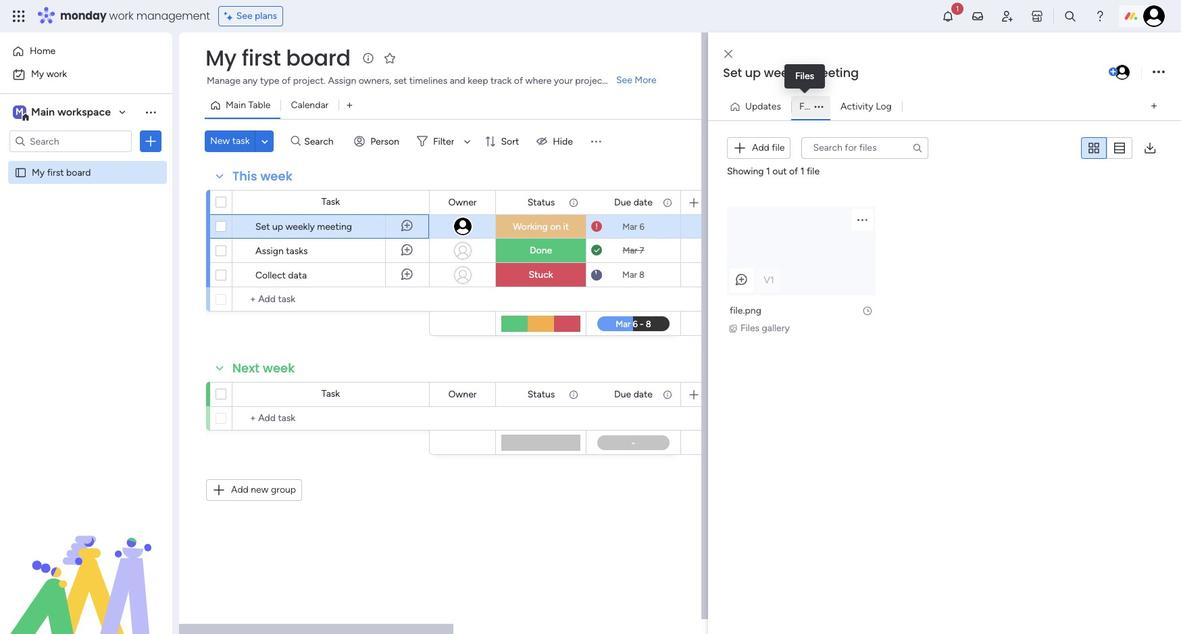 Task type: locate. For each thing, give the bounding box(es) containing it.
0 horizontal spatial board
[[66, 166, 91, 178]]

2 due date field from the top
[[611, 387, 656, 402]]

1 vertical spatial mar
[[623, 245, 638, 256]]

date for 1st due date field
[[634, 196, 653, 208]]

weekly inside field
[[764, 64, 806, 81]]

files button
[[792, 96, 831, 117]]

files
[[796, 70, 815, 82], [800, 100, 819, 112], [741, 322, 760, 334]]

see for see plans
[[236, 10, 253, 22]]

1 vertical spatial owner
[[449, 388, 477, 400]]

1 vertical spatial add
[[231, 484, 249, 496]]

workspace selection element
[[13, 104, 113, 122]]

1 vertical spatial files
[[800, 100, 819, 112]]

mar
[[623, 221, 638, 232], [623, 245, 638, 256], [623, 270, 637, 280]]

0 vertical spatial column information image
[[663, 197, 673, 208]]

1 vertical spatial set up weekly meeting
[[256, 221, 352, 233]]

mar left 8
[[623, 270, 637, 280]]

0 horizontal spatial meeting
[[317, 221, 352, 233]]

0 vertical spatial mar
[[623, 221, 638, 232]]

None search field
[[802, 137, 929, 159]]

1 vertical spatial column information image
[[569, 389, 579, 400]]

add inside 'button'
[[231, 484, 249, 496]]

up up updates button
[[745, 64, 761, 81]]

0 horizontal spatial options image
[[144, 135, 158, 148]]

add left new
[[231, 484, 249, 496]]

of right track
[[514, 75, 523, 87]]

search everything image
[[1064, 9, 1078, 23]]

my first board down search in workspace field
[[32, 166, 91, 178]]

add file button
[[727, 137, 791, 159]]

1 horizontal spatial assign
[[328, 75, 356, 87]]

week right this
[[261, 168, 293, 185]]

first up the type
[[242, 43, 281, 73]]

file right out
[[807, 166, 820, 177]]

add new group
[[231, 484, 296, 496]]

due date for 1st due date field from the bottom
[[615, 388, 653, 400]]

0 horizontal spatial of
[[282, 75, 291, 87]]

task up + add task text field
[[322, 388, 340, 400]]

option
[[0, 160, 172, 163]]

1 horizontal spatial set up weekly meeting
[[723, 64, 859, 81]]

work right monday
[[109, 8, 134, 24]]

0 vertical spatial status
[[528, 196, 555, 208]]

2 horizontal spatial of
[[790, 166, 799, 177]]

1 vertical spatial status
[[528, 388, 555, 400]]

2 owner field from the top
[[445, 387, 480, 402]]

assign up 'collect'
[[256, 245, 284, 257]]

lottie animation image
[[0, 498, 172, 634]]

0 vertical spatial files
[[796, 70, 815, 82]]

manage
[[207, 75, 241, 87]]

arrow down image
[[459, 133, 476, 149]]

0 horizontal spatial my first board
[[32, 166, 91, 178]]

2 column information image from the top
[[663, 389, 673, 400]]

options image
[[1153, 63, 1166, 81], [810, 102, 829, 111], [144, 135, 158, 148]]

column information image for 1st due date field
[[663, 197, 673, 208]]

status field for second column information icon from the top
[[524, 387, 559, 402]]

1 right out
[[801, 166, 805, 177]]

0 vertical spatial due
[[615, 196, 632, 208]]

0 vertical spatial owner
[[449, 196, 477, 208]]

+ Add task text field
[[239, 291, 423, 308]]

0 horizontal spatial weekly
[[286, 221, 315, 233]]

see left plans in the left of the page
[[236, 10, 253, 22]]

files down file.png
[[741, 322, 760, 334]]

mar left 6
[[623, 221, 638, 232]]

2 due date from the top
[[615, 388, 653, 400]]

my inside 'option'
[[31, 68, 44, 80]]

1 column information image from the top
[[569, 197, 579, 208]]

1 vertical spatial column information image
[[663, 389, 673, 400]]

work down home
[[46, 68, 67, 80]]

showing
[[727, 166, 764, 177]]

your
[[554, 75, 573, 87]]

assign up add view image
[[328, 75, 356, 87]]

assign tasks
[[256, 245, 308, 257]]

of right out
[[790, 166, 799, 177]]

2 vertical spatial files
[[741, 322, 760, 334]]

this week
[[233, 168, 293, 185]]

0 vertical spatial my first board
[[206, 43, 351, 73]]

my
[[206, 43, 237, 73], [31, 68, 44, 80], [32, 166, 45, 178]]

owner field for next week
[[445, 387, 480, 402]]

0 horizontal spatial see
[[236, 10, 253, 22]]

options image down workspace options icon
[[144, 135, 158, 148]]

Set up weekly meeting field
[[720, 64, 1107, 82]]

0 vertical spatial options image
[[1153, 63, 1166, 81]]

status field for 1st column information icon
[[524, 195, 559, 210]]

1 left out
[[767, 166, 771, 177]]

owner for next week
[[449, 388, 477, 400]]

my first board up the type
[[206, 43, 351, 73]]

1 horizontal spatial see
[[617, 74, 633, 86]]

assign
[[328, 75, 356, 87], [256, 245, 284, 257]]

0 vertical spatial date
[[634, 196, 653, 208]]

0 vertical spatial work
[[109, 8, 134, 24]]

1 task from the top
[[322, 196, 340, 208]]

0 horizontal spatial first
[[47, 166, 64, 178]]

0 horizontal spatial file
[[772, 142, 785, 153]]

add
[[752, 142, 770, 153], [231, 484, 249, 496]]

files up files button
[[796, 70, 815, 82]]

1 vertical spatial see
[[617, 74, 633, 86]]

set up weekly meeting up files button
[[723, 64, 859, 81]]

1
[[767, 166, 771, 177], [801, 166, 805, 177]]

main inside main table "button"
[[226, 99, 246, 111]]

group
[[271, 484, 296, 496]]

see plans
[[236, 10, 277, 22]]

weekly up updates
[[764, 64, 806, 81]]

0 vertical spatial task
[[322, 196, 340, 208]]

lottie animation element
[[0, 498, 172, 634]]

calendar button
[[281, 95, 339, 116]]

where
[[526, 75, 552, 87]]

1 horizontal spatial up
[[745, 64, 761, 81]]

main inside workspace selection element
[[31, 105, 55, 118]]

column information image
[[569, 197, 579, 208], [569, 389, 579, 400]]

1 vertical spatial due date field
[[611, 387, 656, 402]]

1 horizontal spatial first
[[242, 43, 281, 73]]

date
[[634, 196, 653, 208], [634, 388, 653, 400]]

Status field
[[524, 195, 559, 210], [524, 387, 559, 402]]

1 horizontal spatial meeting
[[809, 64, 859, 81]]

8
[[640, 270, 645, 280]]

add inside button
[[752, 142, 770, 153]]

1 vertical spatial first
[[47, 166, 64, 178]]

2 task from the top
[[322, 388, 340, 400]]

0 vertical spatial due date
[[615, 196, 653, 208]]

due date
[[615, 196, 653, 208], [615, 388, 653, 400]]

task
[[322, 196, 340, 208], [322, 388, 340, 400]]

see
[[236, 10, 253, 22], [617, 74, 633, 86]]

file.png
[[730, 305, 762, 316]]

up
[[745, 64, 761, 81], [272, 221, 283, 233]]

work inside the my work 'option'
[[46, 68, 67, 80]]

mar left the "7"
[[623, 245, 638, 256]]

invite members image
[[1001, 9, 1015, 23]]

type
[[260, 75, 280, 87]]

my first board inside my first board list box
[[32, 166, 91, 178]]

owner for this week
[[449, 196, 477, 208]]

more
[[635, 74, 657, 86]]

2 owner from the top
[[449, 388, 477, 400]]

gallery
[[762, 322, 790, 334]]

1 vertical spatial file
[[807, 166, 820, 177]]

0 horizontal spatial assign
[[256, 245, 284, 257]]

set up weekly meeting inside field
[[723, 64, 859, 81]]

set down close image
[[723, 64, 742, 81]]

see inside button
[[236, 10, 253, 22]]

1 horizontal spatial work
[[109, 8, 134, 24]]

1 due date from the top
[[615, 196, 653, 208]]

1 1 from the left
[[767, 166, 771, 177]]

main
[[226, 99, 246, 111], [31, 105, 55, 118]]

download image
[[1144, 141, 1157, 154]]

0 horizontal spatial work
[[46, 68, 67, 80]]

new
[[251, 484, 269, 496]]

select product image
[[12, 9, 26, 23]]

board up project.
[[286, 43, 351, 73]]

1 status from the top
[[528, 196, 555, 208]]

1 vertical spatial options image
[[810, 102, 829, 111]]

1 vertical spatial weekly
[[286, 221, 315, 233]]

0 vertical spatial see
[[236, 10, 253, 22]]

meeting
[[809, 64, 859, 81], [317, 221, 352, 233]]

Due date field
[[611, 195, 656, 210], [611, 387, 656, 402]]

1 vertical spatial status field
[[524, 387, 559, 402]]

1 owner from the top
[[449, 196, 477, 208]]

1 vertical spatial task
[[322, 388, 340, 400]]

v2 search image
[[291, 134, 301, 149]]

1 horizontal spatial main
[[226, 99, 246, 111]]

0 vertical spatial add
[[752, 142, 770, 153]]

0 vertical spatial set up weekly meeting
[[723, 64, 859, 81]]

workspace options image
[[144, 105, 158, 119]]

owners,
[[359, 75, 392, 87]]

of right the type
[[282, 75, 291, 87]]

v2 overdue deadline image
[[592, 220, 602, 233]]

1 vertical spatial week
[[263, 360, 295, 377]]

1 horizontal spatial my first board
[[206, 43, 351, 73]]

first down search in workspace field
[[47, 166, 64, 178]]

1 vertical spatial due
[[615, 388, 632, 400]]

set up assign tasks
[[256, 221, 270, 233]]

task down search field
[[322, 196, 340, 208]]

main right workspace image
[[31, 105, 55, 118]]

6
[[640, 221, 645, 232]]

1 vertical spatial up
[[272, 221, 283, 233]]

first
[[242, 43, 281, 73], [47, 166, 64, 178]]

1 owner field from the top
[[445, 195, 480, 210]]

main workspace
[[31, 105, 111, 118]]

add for add file
[[752, 142, 770, 153]]

my down home
[[31, 68, 44, 80]]

add up showing 1 out of 1 file
[[752, 142, 770, 153]]

0 vertical spatial meeting
[[809, 64, 859, 81]]

work
[[109, 8, 134, 24], [46, 68, 67, 80]]

Next week field
[[229, 360, 298, 377]]

Search for files search field
[[802, 137, 929, 159]]

status
[[528, 196, 555, 208], [528, 388, 555, 400]]

1 vertical spatial work
[[46, 68, 67, 80]]

board down search in workspace field
[[66, 166, 91, 178]]

1 horizontal spatial board
[[286, 43, 351, 73]]

column information image
[[663, 197, 673, 208], [663, 389, 673, 400]]

updates
[[746, 100, 782, 112]]

1 vertical spatial due date
[[615, 388, 653, 400]]

1 due from the top
[[615, 196, 632, 208]]

kendall parks image
[[1144, 5, 1166, 27], [1114, 64, 1132, 81]]

0 vertical spatial column information image
[[569, 197, 579, 208]]

1 vertical spatial owner field
[[445, 387, 480, 402]]

see more link
[[615, 74, 658, 87]]

1 horizontal spatial set
[[723, 64, 742, 81]]

2 status field from the top
[[524, 387, 559, 402]]

due
[[615, 196, 632, 208], [615, 388, 632, 400]]

board
[[286, 43, 351, 73], [66, 166, 91, 178]]

Owner field
[[445, 195, 480, 210], [445, 387, 480, 402]]

0 vertical spatial set
[[723, 64, 742, 81]]

week
[[261, 168, 293, 185], [263, 360, 295, 377]]

1 vertical spatial meeting
[[317, 221, 352, 233]]

weekly up the tasks
[[286, 221, 315, 233]]

table
[[248, 99, 271, 111]]

files gallery button
[[727, 321, 794, 336]]

main left "table"
[[226, 99, 246, 111]]

file
[[772, 142, 785, 153], [807, 166, 820, 177]]

0 vertical spatial due date field
[[611, 195, 656, 210]]

file actions image
[[856, 213, 869, 226]]

1 vertical spatial set
[[256, 221, 270, 233]]

search image
[[913, 142, 924, 153]]

1 horizontal spatial 1
[[801, 166, 805, 177]]

work for my
[[46, 68, 67, 80]]

1 date from the top
[[634, 196, 653, 208]]

up up assign tasks
[[272, 221, 283, 233]]

add view image
[[1152, 101, 1158, 112]]

files right updates
[[800, 100, 819, 112]]

project
[[575, 75, 606, 87]]

0 vertical spatial owner field
[[445, 195, 480, 210]]

1 horizontal spatial weekly
[[764, 64, 806, 81]]

2 due from the top
[[615, 388, 632, 400]]

1 column information image from the top
[[663, 197, 673, 208]]

0 vertical spatial file
[[772, 142, 785, 153]]

1 horizontal spatial file
[[807, 166, 820, 177]]

weekly
[[764, 64, 806, 81], [286, 221, 315, 233]]

tasks
[[286, 245, 308, 257]]

set up weekly meeting up the tasks
[[256, 221, 352, 233]]

0 vertical spatial weekly
[[764, 64, 806, 81]]

2 date from the top
[[634, 388, 653, 400]]

my work option
[[8, 64, 164, 85]]

set up weekly meeting
[[723, 64, 859, 81], [256, 221, 352, 233]]

meeting inside set up weekly meeting field
[[809, 64, 859, 81]]

week for this week
[[261, 168, 293, 185]]

2 vertical spatial mar
[[623, 270, 637, 280]]

1 vertical spatial board
[[66, 166, 91, 178]]

2 vertical spatial options image
[[144, 135, 158, 148]]

v2 done deadline image
[[592, 244, 602, 257]]

out
[[773, 166, 787, 177]]

0 vertical spatial kendall parks image
[[1144, 5, 1166, 27]]

of
[[282, 75, 291, 87], [514, 75, 523, 87], [790, 166, 799, 177]]

0 horizontal spatial set up weekly meeting
[[256, 221, 352, 233]]

working
[[513, 221, 548, 232]]

0 vertical spatial assign
[[328, 75, 356, 87]]

my right public board icon
[[32, 166, 45, 178]]

m
[[16, 106, 24, 118]]

0 vertical spatial week
[[261, 168, 293, 185]]

1 horizontal spatial options image
[[810, 102, 829, 111]]

1 vertical spatial date
[[634, 388, 653, 400]]

see left more
[[617, 74, 633, 86]]

main table button
[[205, 95, 281, 116]]

0 vertical spatial status field
[[524, 195, 559, 210]]

Search in workspace field
[[28, 134, 113, 149]]

it
[[564, 221, 569, 232]]

next
[[233, 360, 260, 377]]

0 horizontal spatial up
[[272, 221, 283, 233]]

options image up add view icon
[[1153, 63, 1166, 81]]

help image
[[1094, 9, 1107, 23]]

mar 6
[[623, 221, 645, 232]]

1 status field from the top
[[524, 195, 559, 210]]

0 horizontal spatial set
[[256, 221, 270, 233]]

date for 1st due date field from the bottom
[[634, 388, 653, 400]]

0 horizontal spatial 1
[[767, 166, 771, 177]]

file up out
[[772, 142, 785, 153]]

2 status from the top
[[528, 388, 555, 400]]

0 horizontal spatial add
[[231, 484, 249, 496]]

of for showing
[[790, 166, 799, 177]]

status for 1st column information icon
[[528, 196, 555, 208]]

0 horizontal spatial main
[[31, 105, 55, 118]]

week right next
[[263, 360, 295, 377]]

options image left activity
[[810, 102, 829, 111]]

add to favorites image
[[383, 51, 397, 65]]

1 vertical spatial my first board
[[32, 166, 91, 178]]

1 vertical spatial kendall parks image
[[1114, 64, 1132, 81]]

new task button
[[205, 130, 255, 152]]

1 horizontal spatial add
[[752, 142, 770, 153]]

main table
[[226, 99, 271, 111]]

0 vertical spatial board
[[286, 43, 351, 73]]

home option
[[8, 41, 164, 62]]

0 vertical spatial up
[[745, 64, 761, 81]]

hide button
[[532, 130, 581, 152]]



Task type: vqa. For each thing, say whether or not it's contained in the screenshot.
2nd Task from the top
yes



Task type: describe. For each thing, give the bounding box(es) containing it.
public board image
[[14, 166, 27, 178]]

status for second column information icon from the top
[[528, 388, 555, 400]]

on
[[550, 221, 561, 232]]

first inside list box
[[47, 166, 64, 178]]

1 image
[[952, 1, 964, 16]]

This week field
[[229, 168, 296, 185]]

week for next week
[[263, 360, 295, 377]]

manage any type of project. assign owners, set timelines and keep track of where your project stands.
[[207, 75, 638, 87]]

track
[[491, 75, 512, 87]]

showing 1 out of 1 file
[[727, 166, 820, 177]]

board inside list box
[[66, 166, 91, 178]]

7
[[640, 245, 645, 256]]

my first board list box
[[0, 158, 172, 366]]

activity log button
[[831, 96, 902, 117]]

set inside set up weekly meeting field
[[723, 64, 742, 81]]

1 horizontal spatial kendall parks image
[[1144, 5, 1166, 27]]

plans
[[255, 10, 277, 22]]

updates button
[[725, 96, 792, 117]]

person
[[371, 136, 400, 147]]

workspace image
[[13, 105, 26, 120]]

+ Add task text field
[[239, 410, 423, 427]]

angle down image
[[262, 136, 268, 146]]

mar 7
[[623, 245, 645, 256]]

2 column information image from the top
[[569, 389, 579, 400]]

task for next week
[[322, 388, 340, 400]]

due date for 1st due date field
[[615, 196, 653, 208]]

done
[[530, 245, 552, 256]]

collect
[[256, 270, 286, 281]]

my inside list box
[[32, 166, 45, 178]]

next week
[[233, 360, 295, 377]]

home link
[[8, 41, 164, 62]]

options image inside files button
[[810, 102, 829, 111]]

this
[[233, 168, 257, 185]]

filter
[[433, 136, 455, 147]]

log
[[876, 100, 892, 112]]

add new group button
[[206, 479, 302, 501]]

Search field
[[301, 132, 342, 151]]

filter button
[[412, 130, 476, 152]]

person button
[[349, 130, 408, 152]]

project.
[[293, 75, 326, 87]]

workspace
[[57, 105, 111, 118]]

1 vertical spatial assign
[[256, 245, 284, 257]]

working on it
[[513, 221, 569, 232]]

add view image
[[347, 100, 352, 111]]

stands.
[[608, 75, 638, 87]]

sort button
[[480, 130, 528, 152]]

main for main workspace
[[31, 105, 55, 118]]

monday
[[60, 8, 107, 24]]

of for manage
[[282, 75, 291, 87]]

mar 8
[[623, 270, 645, 280]]

work for monday
[[109, 8, 134, 24]]

owner field for this week
[[445, 195, 480, 210]]

sort
[[501, 136, 519, 147]]

activity
[[841, 100, 874, 112]]

dapulse addbtn image
[[1109, 68, 1118, 76]]

show board description image
[[360, 51, 376, 65]]

notifications image
[[942, 9, 955, 23]]

my work
[[31, 68, 67, 80]]

add file
[[752, 142, 785, 153]]

stuck
[[529, 269, 553, 281]]

home
[[30, 45, 56, 57]]

main for main table
[[226, 99, 246, 111]]

mar for mar 8
[[623, 270, 637, 280]]

my up manage
[[206, 43, 237, 73]]

menu image
[[589, 135, 603, 148]]

set
[[394, 75, 407, 87]]

timelines
[[410, 75, 448, 87]]

mar for mar 6
[[623, 221, 638, 232]]

1 due date field from the top
[[611, 195, 656, 210]]

keep
[[468, 75, 488, 87]]

my work link
[[8, 64, 164, 85]]

new
[[210, 135, 230, 147]]

0 horizontal spatial kendall parks image
[[1114, 64, 1132, 81]]

files gallery
[[741, 322, 790, 334]]

My first board field
[[202, 43, 354, 73]]

2 horizontal spatial options image
[[1153, 63, 1166, 81]]

data
[[288, 270, 307, 281]]

management
[[136, 8, 210, 24]]

up inside field
[[745, 64, 761, 81]]

collect data
[[256, 270, 307, 281]]

see plans button
[[218, 6, 283, 26]]

hide
[[553, 136, 573, 147]]

any
[[243, 75, 258, 87]]

column information image for 1st due date field from the bottom
[[663, 389, 673, 400]]

close image
[[725, 49, 733, 59]]

new task
[[210, 135, 250, 147]]

v1
[[764, 274, 775, 286]]

task
[[232, 135, 250, 147]]

see for see more
[[617, 74, 633, 86]]

task for this week
[[322, 196, 340, 208]]

0 vertical spatial first
[[242, 43, 281, 73]]

monday work management
[[60, 8, 210, 24]]

and
[[450, 75, 466, 87]]

1 horizontal spatial of
[[514, 75, 523, 87]]

update feed image
[[972, 9, 985, 23]]

see more
[[617, 74, 657, 86]]

monday marketplace image
[[1031, 9, 1045, 23]]

activity log
[[841, 100, 892, 112]]

add for add new group
[[231, 484, 249, 496]]

file inside button
[[772, 142, 785, 153]]

2 1 from the left
[[801, 166, 805, 177]]

mar for mar 7
[[623, 245, 638, 256]]

gallery layout group
[[1082, 137, 1133, 159]]

calendar
[[291, 99, 329, 111]]



